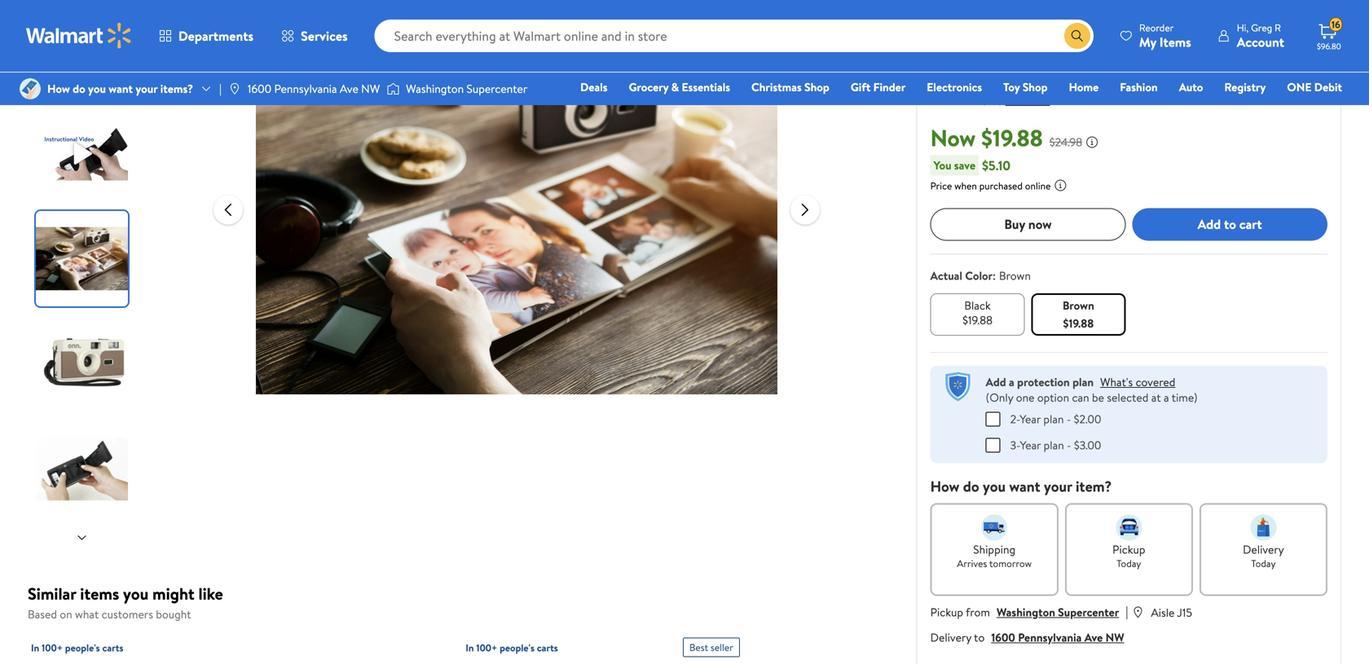 Task type: describe. For each thing, give the bounding box(es) containing it.
registry link
[[1217, 78, 1273, 96]]

when
[[955, 179, 977, 193]]

toy shop
[[1003, 79, 1048, 95]]

aisle
[[1151, 605, 1175, 620]]

on
[[60, 606, 72, 622]]

learn more about strikethrough prices image
[[1086, 135, 1099, 149]]

search icon image
[[1071, 29, 1084, 42]]

finder
[[873, 79, 906, 95]]

you
[[934, 157, 952, 173]]

$19.88 for now $19.88
[[981, 122, 1043, 154]]

0 horizontal spatial |
[[219, 81, 222, 97]]

be
[[1092, 389, 1104, 405]]

0 horizontal spatial 1600
[[248, 81, 272, 97]]

pickup today
[[1113, 541, 1146, 570]]

essentials
[[682, 79, 730, 95]]

delivery today
[[1243, 541, 1284, 570]]

previous media item image
[[218, 200, 238, 220]]

cart
[[1239, 215, 1262, 233]]

christmas shop
[[751, 79, 830, 95]]

online
[[1025, 179, 1051, 193]]

supercenter inside the pickup from washington supercenter |
[[1058, 604, 1119, 620]]

1 vertical spatial 1600
[[991, 629, 1015, 645]]

customers
[[102, 606, 153, 622]]

shipping arrives tomorrow
[[957, 541, 1032, 570]]

0 vertical spatial nw
[[361, 81, 380, 97]]

camera
[[1081, 67, 1136, 90]]

(4.2) 52 reviews
[[983, 94, 1050, 108]]

actual color : brown
[[930, 268, 1031, 283]]

item?
[[1076, 476, 1112, 497]]

pickup for pickup today
[[1113, 541, 1146, 557]]

2-
[[1010, 411, 1020, 427]]

0 vertical spatial ave
[[340, 81, 358, 97]]

tomorrow
[[989, 556, 1032, 570]]

auto link
[[1172, 78, 1211, 96]]

3-Year plan - $3.00 checkbox
[[986, 438, 1001, 453]]

grocery & essentials
[[629, 79, 730, 95]]

1 in from the left
[[31, 641, 39, 655]]

(only
[[986, 389, 1013, 405]]

plan for $3.00
[[1044, 437, 1064, 453]]

shipping
[[973, 541, 1016, 557]]

1600 pennsylvania ave nw
[[248, 81, 380, 97]]

add for add a protection plan what's covered (only one option can be selected at a time)
[[986, 374, 1006, 390]]

aisle j15
[[1151, 605, 1192, 620]]

home
[[1069, 79, 1099, 95]]

 image for 1600
[[228, 82, 241, 95]]

hi, greg r account
[[1237, 21, 1284, 51]]

delivery for today
[[1243, 541, 1284, 557]]

reviews
[[1018, 94, 1050, 108]]

deals link
[[573, 78, 615, 96]]

black
[[965, 297, 991, 313]]

price when purchased online
[[930, 179, 1051, 193]]

reusable
[[965, 67, 1029, 90]]

christmas
[[751, 79, 802, 95]]

time)
[[1172, 389, 1198, 405]]

intent image for delivery image
[[1251, 514, 1277, 541]]

pickup for pickup from washington supercenter |
[[930, 604, 963, 620]]

reorder my items
[[1139, 21, 1191, 51]]

1 people's from the left
[[65, 641, 100, 655]]

now
[[1028, 215, 1052, 233]]

hi,
[[1237, 21, 1249, 35]]

1600 pennsylvania ave nw button
[[991, 629, 1124, 645]]

color
[[965, 268, 993, 283]]

items?
[[160, 81, 193, 97]]

2 100+ from the left
[[476, 641, 497, 655]]

electronics link
[[920, 78, 990, 96]]

protection
[[1017, 374, 1070, 390]]

0 horizontal spatial washington
[[406, 81, 464, 97]]

you save $5.10
[[934, 156, 1011, 174]]

add for add to cart
[[1198, 215, 1221, 233]]

$19.88 for black $19.88
[[963, 312, 993, 328]]

auto
[[1179, 79, 1203, 95]]

year for 2-
[[1020, 411, 1041, 427]]

buy
[[1004, 215, 1025, 233]]

1 carts from the left
[[102, 641, 123, 655]]

view video image
[[858, 40, 878, 59]]

washington supercenter button
[[997, 604, 1119, 620]]

do for how do you want your items?
[[73, 81, 85, 97]]

add a protection plan what's covered (only one option can be selected at a time)
[[986, 374, 1198, 405]]

covered
[[1136, 374, 1176, 390]]

plan for $2.00
[[1044, 411, 1064, 427]]

do for how do you want your item?
[[963, 476, 979, 497]]

r
[[1275, 21, 1281, 35]]

16
[[1332, 18, 1340, 32]]

intent image for pickup image
[[1116, 514, 1142, 541]]

today for delivery
[[1251, 556, 1276, 570]]

2-Year plan - $2.00 checkbox
[[986, 412, 1001, 426]]

:
[[993, 268, 996, 283]]

washington inside the pickup from washington supercenter |
[[997, 604, 1055, 620]]

can
[[1072, 389, 1089, 405]]

52
[[1006, 94, 1016, 108]]

your for item?
[[1044, 476, 1072, 497]]

you for how do you want your items?
[[88, 81, 106, 97]]

add to cart button
[[1132, 208, 1328, 241]]

toy shop link
[[996, 78, 1055, 96]]

save
[[954, 157, 976, 173]]

onn. reusable 35mm camera with flash image
[[256, 0, 777, 482]]

2 in from the left
[[466, 641, 474, 655]]

purchased
[[979, 179, 1023, 193]]

1 onn. from the top
[[930, 46, 951, 62]]

how do you want your item?
[[930, 476, 1112, 497]]

want for item?
[[1009, 476, 1041, 497]]

year for 3-
[[1020, 437, 1041, 453]]

items
[[1160, 33, 1191, 51]]

walmart+ link
[[1286, 101, 1350, 119]]

1 vertical spatial ave
[[1085, 629, 1103, 645]]

arrives
[[957, 556, 987, 570]]

onn. reusable 35mm camera with flash - image 3 of 8 image
[[36, 211, 131, 306]]

$96.80
[[1317, 41, 1341, 52]]

$24.98
[[1050, 134, 1082, 150]]

now
[[930, 122, 976, 154]]

you for how do you want your item?
[[983, 476, 1006, 497]]

walmart+
[[1294, 102, 1342, 118]]

1 vertical spatial nw
[[1106, 629, 1124, 645]]



Task type: locate. For each thing, give the bounding box(es) containing it.
plan left what's
[[1073, 374, 1094, 390]]

nw down washington supercenter button
[[1106, 629, 1124, 645]]

(4.2)
[[983, 94, 1002, 108]]

you inside the similar items you might like based on what customers bought
[[123, 582, 149, 605]]

0 vertical spatial supercenter
[[467, 81, 528, 97]]

pickup down intent image for pickup
[[1113, 541, 1146, 557]]

1 horizontal spatial how
[[930, 476, 960, 497]]

add
[[1198, 215, 1221, 233], [986, 374, 1006, 390]]

actual
[[930, 268, 963, 283]]

christmas shop link
[[744, 78, 837, 96]]

1 today from the left
[[1117, 556, 1141, 570]]

in
[[31, 641, 39, 655], [466, 641, 474, 655]]

to inside add to cart button
[[1224, 215, 1236, 233]]

brown inside actual color list
[[1063, 297, 1094, 313]]

delivery to 1600 pennsylvania ave nw
[[930, 629, 1124, 645]]

shop for christmas shop
[[805, 79, 830, 95]]

shop inside christmas shop link
[[805, 79, 830, 95]]

1 vertical spatial pickup
[[930, 604, 963, 620]]

1 vertical spatial |
[[1126, 603, 1128, 620]]

0 horizontal spatial supercenter
[[467, 81, 528, 97]]

$3.00
[[1074, 437, 1101, 453]]

0 vertical spatial your
[[136, 81, 158, 97]]

pickup
[[1113, 541, 1146, 557], [930, 604, 963, 620]]

today down intent image for pickup
[[1117, 556, 1141, 570]]

j15
[[1177, 605, 1192, 620]]

price
[[930, 179, 952, 193]]

seller
[[711, 641, 733, 654]]

2 onn. from the top
[[930, 67, 961, 90]]

delivery down intent image for delivery
[[1243, 541, 1284, 557]]

1 100+ from the left
[[42, 641, 63, 655]]

1 vertical spatial how
[[930, 476, 960, 497]]

how do you want your items?
[[47, 81, 193, 97]]

1 vertical spatial plan
[[1044, 411, 1064, 427]]

grocery & essentials link
[[622, 78, 738, 96]]

0 horizontal spatial want
[[109, 81, 133, 97]]

$19.88 down color
[[963, 312, 993, 328]]

0 vertical spatial |
[[219, 81, 222, 97]]

legal information image
[[1054, 179, 1067, 192]]

| left aisle
[[1126, 603, 1128, 620]]

today down intent image for delivery
[[1251, 556, 1276, 570]]

3-
[[1010, 437, 1020, 453]]

1 vertical spatial to
[[974, 629, 985, 645]]

0 vertical spatial 1600
[[248, 81, 272, 97]]

2-year plan - $2.00
[[1010, 411, 1101, 427]]

0 vertical spatial delivery
[[1243, 541, 1284, 557]]

1 horizontal spatial  image
[[228, 82, 241, 95]]

onn. onn. reusable 35mm camera with flash
[[930, 46, 1212, 90]]

what
[[75, 606, 99, 622]]

1 vertical spatial want
[[1009, 476, 1041, 497]]

0 vertical spatial add
[[1198, 215, 1221, 233]]

$19.88 inside brown $19.88
[[1063, 315, 1094, 331]]

0 vertical spatial how
[[47, 81, 70, 97]]

1 vertical spatial add
[[986, 374, 1006, 390]]

want left items?
[[109, 81, 133, 97]]

2 today from the left
[[1251, 556, 1276, 570]]

2 in 100+ people's carts from the left
[[466, 641, 558, 655]]

actual color list
[[927, 290, 1331, 339]]

add left one
[[986, 374, 1006, 390]]

1 horizontal spatial in
[[466, 641, 474, 655]]

0 horizontal spatial delivery
[[930, 629, 972, 645]]

1 horizontal spatial a
[[1164, 389, 1169, 405]]

you up intent image for shipping
[[983, 476, 1006, 497]]

items
[[80, 582, 119, 605]]

0 horizontal spatial to
[[974, 629, 985, 645]]

washington
[[406, 81, 464, 97], [997, 604, 1055, 620]]

reorder
[[1139, 21, 1174, 35]]

plan down option
[[1044, 411, 1064, 427]]

a left one
[[1009, 374, 1015, 390]]

0 vertical spatial -
[[1067, 411, 1071, 427]]

1 horizontal spatial do
[[963, 476, 979, 497]]

best seller
[[690, 641, 733, 654]]

0 horizontal spatial today
[[1117, 556, 1141, 570]]

0 vertical spatial washington
[[406, 81, 464, 97]]

one debit walmart+
[[1287, 79, 1342, 118]]

wpp logo image
[[944, 372, 973, 402]]

0 vertical spatial plan
[[1073, 374, 1094, 390]]

1 horizontal spatial to
[[1224, 215, 1236, 233]]

0 vertical spatial pennsylvania
[[274, 81, 337, 97]]

0 vertical spatial want
[[109, 81, 133, 97]]

0 horizontal spatial do
[[73, 81, 85, 97]]

2 carts from the left
[[537, 641, 558, 655]]

 image for washington
[[387, 81, 400, 97]]

0 vertical spatial pickup
[[1113, 541, 1146, 557]]

today inside delivery today
[[1251, 556, 1276, 570]]

onn. link
[[930, 46, 951, 62]]

0 vertical spatial onn.
[[930, 46, 951, 62]]

walmart image
[[26, 23, 132, 49]]

0 horizontal spatial carts
[[102, 641, 123, 655]]

do up shipping
[[963, 476, 979, 497]]

ave down services
[[340, 81, 358, 97]]

1 vertical spatial supercenter
[[1058, 604, 1119, 620]]

electronics
[[927, 79, 982, 95]]

Search search field
[[375, 20, 1094, 52]]

 image left washington supercenter
[[387, 81, 400, 97]]

black $19.88
[[963, 297, 993, 328]]

your left item?
[[1044, 476, 1072, 497]]

0 vertical spatial to
[[1224, 215, 1236, 233]]

shop for toy shop
[[1023, 79, 1048, 95]]

0 horizontal spatial ave
[[340, 81, 358, 97]]

- for $3.00
[[1067, 437, 1071, 453]]

- left $2.00
[[1067, 411, 1071, 427]]

option
[[1037, 389, 1069, 405]]

- left $3.00
[[1067, 437, 1071, 453]]

next media item image
[[795, 200, 815, 220]]

year down one
[[1020, 411, 1041, 427]]

1 horizontal spatial 1600
[[991, 629, 1015, 645]]

what's covered button
[[1100, 374, 1176, 390]]

debit
[[1314, 79, 1342, 95]]

do down walmart image
[[73, 81, 85, 97]]

1 vertical spatial washington
[[997, 604, 1055, 620]]

a right at
[[1164, 389, 1169, 405]]

year down 2-year plan - $2.00
[[1020, 437, 1041, 453]]

grocery
[[629, 79, 669, 95]]

1 horizontal spatial brown
[[1063, 297, 1094, 313]]

buy now button
[[930, 208, 1126, 241]]

 image down departments at the top left
[[228, 82, 241, 95]]

delivery for to
[[930, 629, 972, 645]]

fashion
[[1120, 79, 1158, 95]]

how for how do you want your item?
[[930, 476, 960, 497]]

1 horizontal spatial delivery
[[1243, 541, 1284, 557]]

 image
[[20, 78, 41, 99], [387, 81, 400, 97], [228, 82, 241, 95]]

$19.88 for brown $19.88
[[1063, 315, 1094, 331]]

1 horizontal spatial shop
[[1023, 79, 1048, 95]]

plan down 2-year plan - $2.00
[[1044, 437, 1064, 453]]

one
[[1287, 79, 1312, 95]]

onn.
[[930, 46, 951, 62], [930, 67, 961, 90]]

to for delivery
[[974, 629, 985, 645]]

onn. down 'onn.' link
[[930, 67, 961, 90]]

$19.88 up add a protection plan what's covered (only one option can be selected at a time)
[[1063, 315, 1094, 331]]

0 horizontal spatial pickup
[[930, 604, 963, 620]]

3-year plan - $3.00
[[1010, 437, 1101, 453]]

carts
[[102, 641, 123, 655], [537, 641, 558, 655]]

1 shop from the left
[[805, 79, 830, 95]]

1 vertical spatial you
[[983, 476, 1006, 497]]

want down 3-
[[1009, 476, 1041, 497]]

0 horizontal spatial in 100+ people's carts
[[31, 641, 123, 655]]

greg
[[1251, 21, 1272, 35]]

you down walmart image
[[88, 81, 106, 97]]

how for how do you want your items?
[[47, 81, 70, 97]]

1 horizontal spatial add
[[1198, 215, 1221, 233]]

your left items?
[[136, 81, 158, 97]]

gift finder
[[851, 79, 906, 95]]

account
[[1237, 33, 1284, 51]]

now $19.88
[[930, 122, 1043, 154]]

$5.10
[[982, 156, 1011, 174]]

1 vertical spatial do
[[963, 476, 979, 497]]

1 vertical spatial your
[[1044, 476, 1072, 497]]

1 horizontal spatial carts
[[537, 641, 558, 655]]

today for pickup
[[1117, 556, 1141, 570]]

2 vertical spatial plan
[[1044, 437, 1064, 453]]

0 vertical spatial you
[[88, 81, 106, 97]]

one
[[1016, 389, 1035, 405]]

1 horizontal spatial in 100+ people's carts
[[466, 641, 558, 655]]

gift
[[851, 79, 871, 95]]

services
[[301, 27, 348, 45]]

0 horizontal spatial people's
[[65, 641, 100, 655]]

to for add
[[1224, 215, 1236, 233]]

deals
[[580, 79, 608, 95]]

0 horizontal spatial your
[[136, 81, 158, 97]]

today
[[1117, 556, 1141, 570], [1251, 556, 1276, 570]]

add left cart
[[1198, 215, 1221, 233]]

1 vertical spatial brown
[[1063, 297, 1094, 313]]

gift finder link
[[843, 78, 913, 96]]

0 horizontal spatial nw
[[361, 81, 380, 97]]

1 vertical spatial -
[[1067, 437, 1071, 453]]

0 horizontal spatial how
[[47, 81, 70, 97]]

0 horizontal spatial brown
[[999, 268, 1031, 283]]

1 horizontal spatial nw
[[1106, 629, 1124, 645]]

might
[[152, 582, 195, 605]]

1 horizontal spatial supercenter
[[1058, 604, 1119, 620]]

 image down walmart image
[[20, 78, 41, 99]]

one debit link
[[1280, 78, 1350, 96]]

in 100+ people's carts
[[31, 641, 123, 655], [466, 641, 558, 655]]

1 horizontal spatial pickup
[[1113, 541, 1146, 557]]

- for $2.00
[[1067, 411, 1071, 427]]

0 horizontal spatial a
[[1009, 374, 1015, 390]]

delivery
[[1243, 541, 1284, 557], [930, 629, 972, 645]]

onn. reusable 35mm camera with flash - image 5 of 8 image
[[36, 421, 131, 517]]

washington supercenter
[[406, 81, 528, 97]]

1 horizontal spatial people's
[[500, 641, 535, 655]]

add inside button
[[1198, 215, 1221, 233]]

2 year from the top
[[1020, 437, 1041, 453]]

pennsylvania down services dropdown button
[[274, 81, 337, 97]]

2 vertical spatial you
[[123, 582, 149, 605]]

best
[[690, 641, 708, 654]]

1 horizontal spatial you
[[123, 582, 149, 605]]

add inside add a protection plan what's covered (only one option can be selected at a time)
[[986, 374, 1006, 390]]

0 vertical spatial brown
[[999, 268, 1031, 283]]

1 year from the top
[[1020, 411, 1041, 427]]

ave down washington supercenter button
[[1085, 629, 1103, 645]]

onn. reusable 35mm camera with flash - image 4 of 8 image
[[36, 316, 131, 412]]

from
[[966, 604, 990, 620]]

delivery down from
[[930, 629, 972, 645]]

35mm
[[1033, 67, 1077, 90]]

1 horizontal spatial want
[[1009, 476, 1041, 497]]

0 vertical spatial do
[[73, 81, 85, 97]]

2 people's from the left
[[500, 641, 535, 655]]

intent image for shipping image
[[981, 514, 1008, 541]]

want
[[109, 81, 133, 97], [1009, 476, 1041, 497]]

services button
[[267, 16, 362, 55]]

1 vertical spatial onn.
[[930, 67, 961, 90]]

Walmart Site-Wide search field
[[375, 20, 1094, 52]]

0 horizontal spatial add
[[986, 374, 1006, 390]]

what's
[[1100, 374, 1133, 390]]

1 vertical spatial delivery
[[930, 629, 972, 645]]

today inside the 'pickup today'
[[1117, 556, 1141, 570]]

departments
[[178, 27, 254, 45]]

plan inside add a protection plan what's covered (only one option can be selected at a time)
[[1073, 374, 1094, 390]]

add to cart
[[1198, 215, 1262, 233]]

fashion link
[[1113, 78, 1165, 96]]

1 vertical spatial pennsylvania
[[1018, 629, 1082, 645]]

2 horizontal spatial  image
[[387, 81, 400, 97]]

your for items?
[[136, 81, 158, 97]]

toy
[[1003, 79, 1020, 95]]

flash
[[1175, 67, 1212, 90]]

pennsylvania
[[274, 81, 337, 97], [1018, 629, 1082, 645]]

onn. reusable 35mm camera with flash - image 1 of 8 image
[[36, 1, 131, 96]]

| right items?
[[219, 81, 222, 97]]

1 horizontal spatial pennsylvania
[[1018, 629, 1082, 645]]

onn. reusable 35mm camera with flash - image 2 of 8 image
[[36, 106, 131, 201]]

0 vertical spatial year
[[1020, 411, 1041, 427]]

nw down services dropdown button
[[361, 81, 380, 97]]

1 horizontal spatial 100+
[[476, 641, 497, 655]]

onn. up electronics
[[930, 46, 951, 62]]

1600 down departments at the top left
[[248, 81, 272, 97]]

1 horizontal spatial |
[[1126, 603, 1128, 620]]

 image for how
[[20, 78, 41, 99]]

1600 down the pickup from washington supercenter |
[[991, 629, 1015, 645]]

1 vertical spatial year
[[1020, 437, 1041, 453]]

1 horizontal spatial today
[[1251, 556, 1276, 570]]

1 horizontal spatial ave
[[1085, 629, 1103, 645]]

bought
[[156, 606, 191, 622]]

to down from
[[974, 629, 985, 645]]

1 horizontal spatial washington
[[997, 604, 1055, 620]]

2 horizontal spatial you
[[983, 476, 1006, 497]]

want for items?
[[109, 81, 133, 97]]

pennsylvania down washington supercenter button
[[1018, 629, 1082, 645]]

pickup left from
[[930, 604, 963, 620]]

2 shop from the left
[[1023, 79, 1048, 95]]

$19.88 up $5.10 on the right top
[[981, 122, 1043, 154]]

you for similar items you might like based on what customers bought
[[123, 582, 149, 605]]

1 in 100+ people's carts from the left
[[31, 641, 123, 655]]

at
[[1151, 389, 1161, 405]]

0 horizontal spatial 100+
[[42, 641, 63, 655]]

shop inside toy shop link
[[1023, 79, 1048, 95]]

with
[[1140, 67, 1171, 90]]

0 horizontal spatial shop
[[805, 79, 830, 95]]

pickup inside the pickup from washington supercenter |
[[930, 604, 963, 620]]

home link
[[1062, 78, 1106, 96]]

you up customers
[[123, 582, 149, 605]]

0 horizontal spatial in
[[31, 641, 39, 655]]

1 horizontal spatial your
[[1044, 476, 1072, 497]]

zoom image modal image
[[858, 4, 878, 24]]

similar
[[28, 582, 76, 605]]

0 horizontal spatial  image
[[20, 78, 41, 99]]

0 horizontal spatial you
[[88, 81, 106, 97]]

next image image
[[75, 531, 88, 545]]

to left cart
[[1224, 215, 1236, 233]]

0 horizontal spatial pennsylvania
[[274, 81, 337, 97]]

to
[[1224, 215, 1236, 233], [974, 629, 985, 645]]



Task type: vqa. For each thing, say whether or not it's contained in the screenshot.


